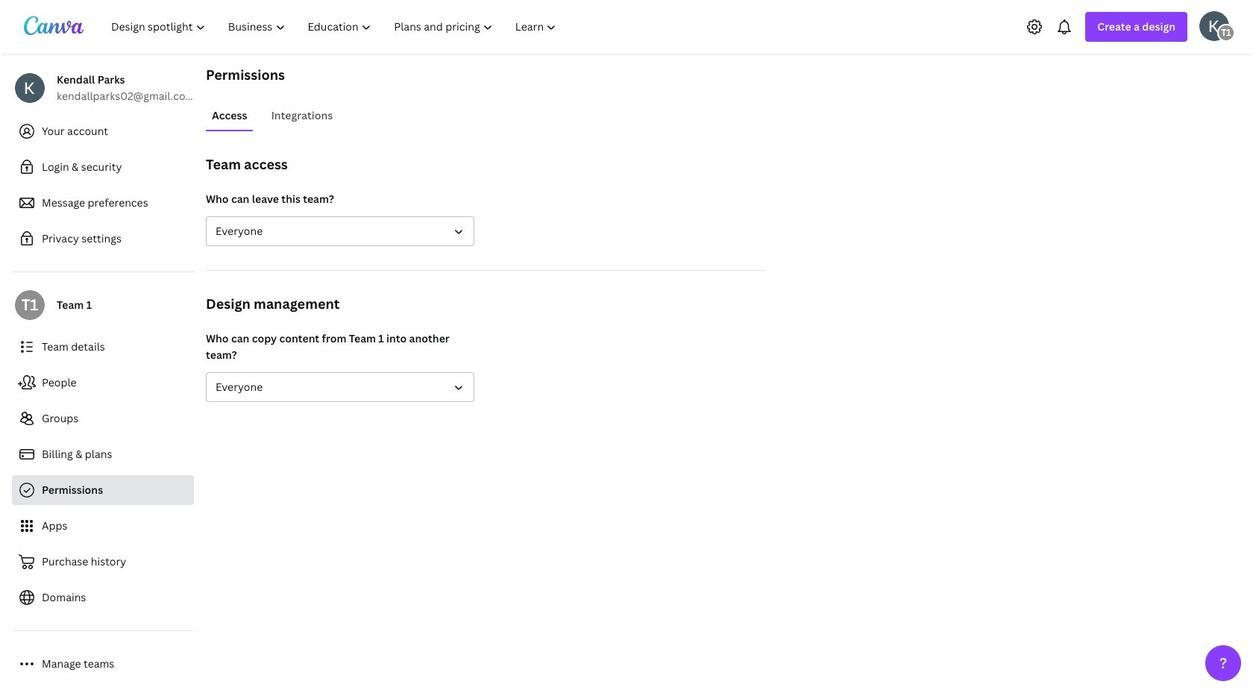 Task type: describe. For each thing, give the bounding box(es) containing it.
0 vertical spatial team 1 element
[[1218, 24, 1236, 41]]

top level navigation element
[[102, 12, 570, 42]]

team 1 image
[[1218, 24, 1236, 41]]

team 1 image
[[15, 290, 45, 320]]



Task type: locate. For each thing, give the bounding box(es) containing it.
team 1 element
[[1218, 24, 1236, 41], [15, 290, 45, 320]]

1 vertical spatial team 1 element
[[15, 290, 45, 320]]

kendall parks image
[[1200, 11, 1230, 41]]

None button
[[206, 216, 475, 246], [206, 372, 475, 402], [206, 216, 475, 246], [206, 372, 475, 402]]

1 horizontal spatial team 1 element
[[1218, 24, 1236, 41]]

0 horizontal spatial team 1 element
[[15, 290, 45, 320]]



Task type: vqa. For each thing, say whether or not it's contained in the screenshot.
beige brown minimal organic creative project presentation image
no



